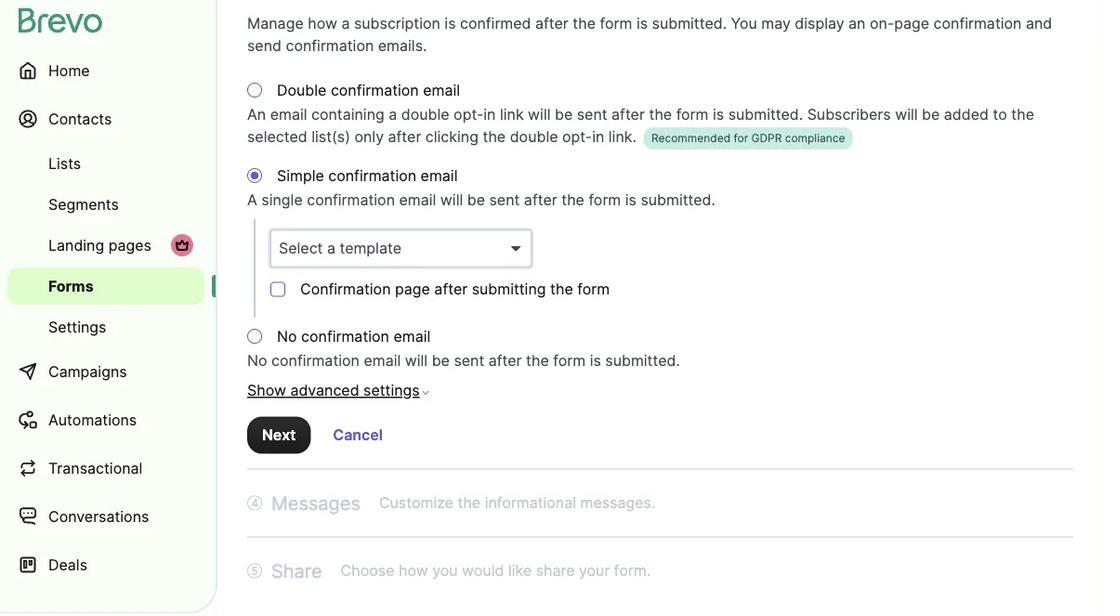 Task type: describe. For each thing, give the bounding box(es) containing it.
only
[[355, 128, 384, 146]]

segments link
[[7, 186, 205, 223]]

will up settings
[[405, 352, 428, 371]]

be right link
[[555, 106, 573, 124]]

confirmation down simple confirmation email
[[307, 192, 395, 210]]

clicking
[[426, 128, 479, 146]]

share
[[272, 560, 322, 583]]

the inside 'manage how a subscription is confirmed after the form is submitted. you may display an on-page confirmation and send confirmation emails.'
[[573, 14, 596, 33]]

0 horizontal spatial opt-
[[454, 106, 484, 124]]

5
[[251, 565, 258, 578]]

will right subscribers
[[896, 106, 918, 124]]

selected
[[247, 128, 308, 146]]

next
[[262, 427, 296, 445]]

a single confirmation email will be sent after the form is submitted.
[[247, 192, 716, 210]]

on-
[[870, 14, 895, 33]]

manage how a subscription is confirmed after the form is submitted. you may display an on-page confirmation and send confirmation emails.
[[247, 14, 1053, 55]]

simple
[[277, 167, 324, 185]]

would
[[462, 563, 504, 581]]

confirmation down only
[[329, 167, 417, 185]]

may
[[762, 14, 791, 33]]

0 horizontal spatial double
[[402, 106, 450, 124]]

to
[[994, 106, 1008, 124]]

email for no confirmation email will be sent after the form is submitted.
[[364, 352, 401, 371]]

form.
[[615, 563, 651, 581]]

how for manage
[[308, 14, 337, 33]]

email down simple confirmation email
[[399, 192, 436, 210]]

choose
[[341, 563, 395, 581]]

be down confirmation page after submitting the form
[[432, 352, 450, 371]]

confirmation down confirmation on the top left
[[301, 328, 390, 346]]

conversations link
[[7, 495, 205, 539]]

a inside an email containing a double opt-in link will be sent after the form is submitted. subscribers will be added to the selected list(s) only after clicking the double opt-in link.
[[389, 106, 397, 124]]

manage
[[247, 14, 304, 33]]

campaigns
[[48, 363, 127, 381]]

confirmation up double
[[286, 37, 374, 55]]

next button
[[247, 418, 311, 455]]

you
[[433, 563, 458, 581]]

settings
[[48, 318, 106, 336]]

automations link
[[7, 398, 205, 443]]

settings
[[364, 382, 420, 400]]

0 horizontal spatial in
[[484, 106, 496, 124]]

1 horizontal spatial opt-
[[563, 128, 593, 146]]

how for choose
[[399, 563, 428, 581]]

settings link
[[7, 309, 205, 346]]

cancel
[[333, 427, 383, 445]]

confirmation up advanced at the bottom left of the page
[[272, 352, 360, 371]]

emails.
[[378, 37, 427, 55]]

gdpr
[[752, 132, 782, 146]]

confirmation page after submitting the form
[[300, 281, 610, 299]]

landing pages link
[[7, 227, 205, 264]]

email for no confirmation email
[[394, 328, 431, 346]]

cancel button
[[318, 418, 398, 455]]

transactional
[[48, 459, 143, 478]]

automations
[[48, 411, 137, 429]]

deals link
[[7, 543, 205, 588]]

show
[[247, 382, 286, 400]]

contacts link
[[7, 97, 205, 141]]

left___rvooi image
[[175, 238, 190, 253]]

subscribers
[[808, 106, 892, 124]]

email for simple confirmation email
[[421, 167, 458, 185]]

your
[[579, 563, 610, 581]]

customize the informational messages.
[[379, 495, 656, 513]]

no for no confirmation email will be sent after the form is submitted.
[[247, 352, 267, 371]]

submitted. inside an email containing a double opt-in link will be sent after the form is submitted. subscribers will be added to the selected list(s) only after clicking the double opt-in link.
[[729, 106, 804, 124]]

lists
[[48, 154, 81, 173]]

send
[[247, 37, 282, 55]]

like
[[509, 563, 532, 581]]

transactional link
[[7, 446, 205, 491]]

display
[[795, 14, 845, 33]]

deals
[[48, 556, 87, 574]]

no for no confirmation email
[[277, 328, 297, 346]]

no confirmation email will be sent after the form is submitted.
[[247, 352, 681, 371]]

4
[[251, 497, 258, 511]]

will right link
[[528, 106, 551, 124]]

informational
[[485, 495, 577, 513]]

forms
[[48, 277, 94, 295]]

conversations
[[48, 508, 149, 526]]

no confirmation email
[[277, 328, 431, 346]]

form inside 'manage how a subscription is confirmed after the form is submitted. you may display an on-page confirmation and send confirmation emails.'
[[600, 14, 633, 33]]

subscription
[[354, 14, 441, 33]]

an email containing a double opt-in link will be sent after the form is submitted. subscribers will be added to the selected list(s) only after clicking the double opt-in link.
[[247, 106, 1035, 146]]

1 horizontal spatial sent
[[490, 192, 520, 210]]

0 horizontal spatial sent
[[454, 352, 485, 371]]

compliance
[[786, 132, 846, 146]]

home
[[48, 61, 90, 80]]

and
[[1027, 14, 1053, 33]]



Task type: vqa. For each thing, say whether or not it's contained in the screenshot.
New Company
no



Task type: locate. For each thing, give the bounding box(es) containing it.
email up settings
[[364, 352, 401, 371]]

email up the clicking
[[423, 81, 460, 100]]

lists link
[[7, 145, 205, 182]]

sent down confirmation page after submitting the form
[[454, 352, 485, 371]]

0 vertical spatial page
[[895, 14, 930, 33]]

double
[[277, 81, 327, 100]]

submitted.
[[652, 14, 727, 33], [729, 106, 804, 124], [641, 192, 716, 210], [606, 352, 681, 371]]

how right manage
[[308, 14, 337, 33]]

opt- up the clicking
[[454, 106, 484, 124]]

email down the clicking
[[421, 167, 458, 185]]

a
[[247, 192, 257, 210]]

1 horizontal spatial page
[[895, 14, 930, 33]]

0 vertical spatial opt-
[[454, 106, 484, 124]]

in
[[484, 106, 496, 124], [593, 128, 605, 146]]

link.
[[609, 128, 637, 146]]

in left link
[[484, 106, 496, 124]]

0 vertical spatial sent
[[577, 106, 608, 124]]

1 horizontal spatial double
[[510, 128, 558, 146]]

sent
[[577, 106, 608, 124], [490, 192, 520, 210], [454, 352, 485, 371]]

share
[[536, 563, 575, 581]]

2 vertical spatial sent
[[454, 352, 485, 371]]

email for double confirmation email
[[423, 81, 460, 100]]

choose how you would like share your form.
[[341, 563, 651, 581]]

a down double confirmation email
[[389, 106, 397, 124]]

a left subscription
[[342, 14, 350, 33]]

is
[[445, 14, 456, 33], [637, 14, 648, 33], [713, 106, 725, 124], [626, 192, 637, 210], [590, 352, 601, 371]]

1 vertical spatial sent
[[490, 192, 520, 210]]

0 horizontal spatial page
[[395, 281, 430, 299]]

campaigns link
[[7, 350, 205, 394]]

0 horizontal spatial a
[[342, 14, 350, 33]]

pages
[[109, 236, 152, 254]]

2 horizontal spatial sent
[[577, 106, 608, 124]]

how inside 'manage how a subscription is confirmed after the form is submitted. you may display an on-page confirmation and send confirmation emails.'
[[308, 14, 337, 33]]

1 vertical spatial no
[[247, 352, 267, 371]]

simple confirmation email
[[277, 167, 458, 185]]

be
[[555, 106, 573, 124], [923, 106, 940, 124], [468, 192, 485, 210], [432, 352, 450, 371]]

link
[[500, 106, 524, 124]]

messages
[[272, 492, 361, 515]]

messages.
[[581, 495, 656, 513]]

double up the clicking
[[402, 106, 450, 124]]

1 vertical spatial in
[[593, 128, 605, 146]]

form inside an email containing a double opt-in link will be sent after the form is submitted. subscribers will be added to the selected list(s) only after clicking the double opt-in link.
[[677, 106, 709, 124]]

double down link
[[510, 128, 558, 146]]

0 horizontal spatial no
[[247, 352, 267, 371]]

containing
[[312, 106, 385, 124]]

home link
[[7, 48, 205, 93]]

you
[[731, 14, 758, 33]]

an
[[247, 106, 266, 124]]

1 horizontal spatial in
[[593, 128, 605, 146]]

for
[[734, 132, 749, 146]]

confirmation
[[300, 281, 391, 299]]

page
[[895, 14, 930, 33], [395, 281, 430, 299]]

contacts
[[48, 110, 112, 128]]

submitted. inside 'manage how a subscription is confirmed after the form is submitted. you may display an on-page confirmation and send confirmation emails.'
[[652, 14, 727, 33]]

0 vertical spatial in
[[484, 106, 496, 124]]

after
[[536, 14, 569, 33], [612, 106, 645, 124], [388, 128, 422, 146], [524, 192, 558, 210], [435, 281, 468, 299], [489, 352, 522, 371]]

sent right link
[[577, 106, 608, 124]]

1 vertical spatial opt-
[[563, 128, 593, 146]]

single
[[262, 192, 303, 210]]

an
[[849, 14, 866, 33]]

recommended
[[652, 132, 731, 146]]

1 vertical spatial a
[[389, 106, 397, 124]]

customize
[[379, 495, 454, 513]]

landing
[[48, 236, 104, 254]]

sent inside an email containing a double opt-in link will be sent after the form is submitted. subscribers will be added to the selected list(s) only after clicking the double opt-in link.
[[577, 106, 608, 124]]

1 vertical spatial page
[[395, 281, 430, 299]]

email up no confirmation email will be sent after the form is submitted. at the bottom
[[394, 328, 431, 346]]

how
[[308, 14, 337, 33], [399, 563, 428, 581]]

sent down link
[[490, 192, 520, 210]]

added
[[945, 106, 989, 124]]

email up selected
[[270, 106, 307, 124]]

1 horizontal spatial no
[[277, 328, 297, 346]]

0 vertical spatial double
[[402, 106, 450, 124]]

confirmation up containing
[[331, 81, 419, 100]]

forms link
[[7, 268, 205, 305]]

the
[[573, 14, 596, 33], [649, 106, 672, 124], [1012, 106, 1035, 124], [483, 128, 506, 146], [562, 192, 585, 210], [551, 281, 574, 299], [526, 352, 549, 371], [458, 495, 481, 513]]

in left link.
[[593, 128, 605, 146]]

a
[[342, 14, 350, 33], [389, 106, 397, 124]]

email
[[423, 81, 460, 100], [270, 106, 307, 124], [421, 167, 458, 185], [399, 192, 436, 210], [394, 328, 431, 346], [364, 352, 401, 371]]

be left added
[[923, 106, 940, 124]]

0 vertical spatial how
[[308, 14, 337, 33]]

list(s)
[[312, 128, 351, 146]]

0 vertical spatial a
[[342, 14, 350, 33]]

advanced
[[291, 382, 359, 400]]

page right the an
[[895, 14, 930, 33]]

double confirmation email
[[277, 81, 460, 100]]

landing pages
[[48, 236, 152, 254]]

after inside 'manage how a subscription is confirmed after the form is submitted. you may display an on-page confirmation and send confirmation emails.'
[[536, 14, 569, 33]]

confirmation left and at right top
[[934, 14, 1022, 33]]

recommended for gdpr compliance
[[652, 132, 846, 146]]

a inside 'manage how a subscription is confirmed after the form is submitted. you may display an on-page confirmation and send confirmation emails.'
[[342, 14, 350, 33]]

confirmed
[[460, 14, 531, 33]]

0 vertical spatial no
[[277, 328, 297, 346]]

opt-
[[454, 106, 484, 124], [563, 128, 593, 146]]

will down the clicking
[[441, 192, 463, 210]]

1 vertical spatial double
[[510, 128, 558, 146]]

confirmation
[[934, 14, 1022, 33], [286, 37, 374, 55], [331, 81, 419, 100], [329, 167, 417, 185], [307, 192, 395, 210], [301, 328, 390, 346], [272, 352, 360, 371]]

no
[[277, 328, 297, 346], [247, 352, 267, 371]]

show advanced settings
[[247, 382, 420, 400]]

segments
[[48, 195, 119, 213]]

is inside an email containing a double opt-in link will be sent after the form is submitted. subscribers will be added to the selected list(s) only after clicking the double opt-in link.
[[713, 106, 725, 124]]

1 horizontal spatial a
[[389, 106, 397, 124]]

double
[[402, 106, 450, 124], [510, 128, 558, 146]]

page right confirmation on the top left
[[395, 281, 430, 299]]

opt- left link.
[[563, 128, 593, 146]]

0 horizontal spatial how
[[308, 14, 337, 33]]

how left you
[[399, 563, 428, 581]]

1 vertical spatial how
[[399, 563, 428, 581]]

1 horizontal spatial how
[[399, 563, 428, 581]]

page inside 'manage how a subscription is confirmed after the form is submitted. you may display an on-page confirmation and send confirmation emails.'
[[895, 14, 930, 33]]

email inside an email containing a double opt-in link will be sent after the form is submitted. subscribers will be added to the selected list(s) only after clicking the double opt-in link.
[[270, 106, 307, 124]]

submitting
[[472, 281, 546, 299]]

be down the clicking
[[468, 192, 485, 210]]

will
[[528, 106, 551, 124], [896, 106, 918, 124], [441, 192, 463, 210], [405, 352, 428, 371]]



